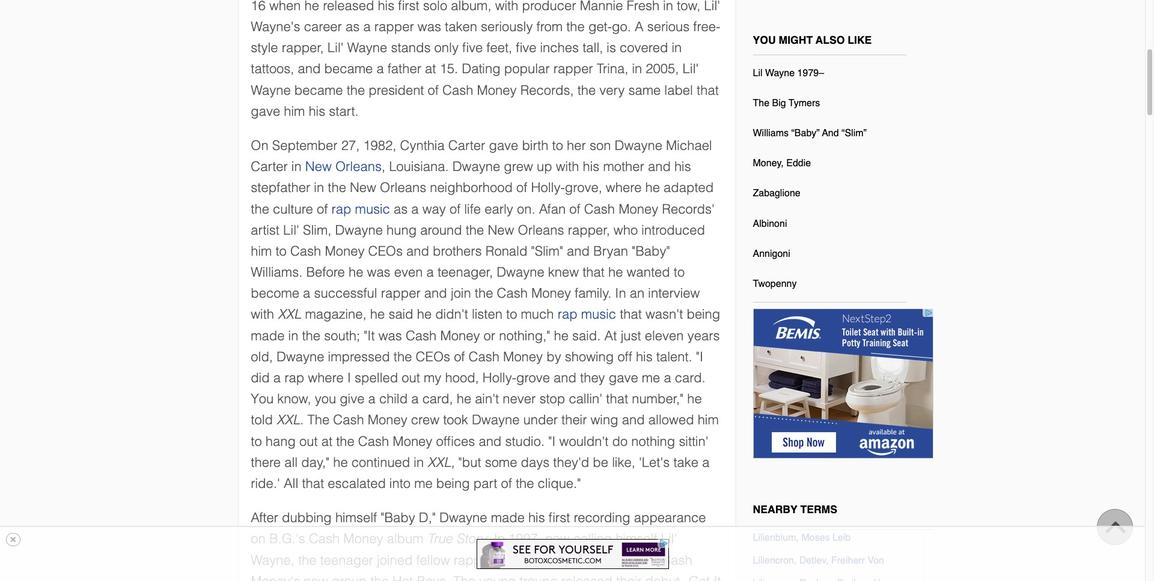 Task type: locate. For each thing, give the bounding box(es) containing it.
out
[[402, 371, 420, 386], [299, 434, 318, 449]]

listen
[[472, 307, 503, 322]]

himself inside after dubbing himself "baby d," dwayne made his first recording appearance on b.g.'s cash money album
[[335, 511, 377, 526]]

in inside as a way of life early on. afan of cash money records' artist lil' slim, dwayne hung around the new orleans rapper, who introduced him to cash money ceos and brothers ronald "slim" and bryan "baby" williams. before he was even a teenager, dwayne knew that he wanted to become a successful rapper and join the cash money family. in an interview with
[[615, 286, 626, 301]]

made up old,
[[251, 329, 285, 344]]

1 horizontal spatial .
[[487, 532, 490, 547]]

xxl down "offices"
[[428, 456, 451, 471]]

1 horizontal spatial himself
[[616, 532, 657, 547]]

their inside . in 1997, now calling himself lil' wayne, the teenager joined fellow rappers juvenile, turk, and b.g. in cash money's new group the hot boys. the young troupe released their debut,
[[616, 575, 642, 582]]

the right at on the left bottom
[[336, 434, 355, 449]]

in inside . the cash money crew took dwayne under their wing and allowed him to hang out at the cash money offices and studio. "i wouldn't do nothing sittin' there all day," he continued in
[[414, 456, 424, 471]]

1 horizontal spatial the
[[453, 575, 476, 582]]

some
[[485, 456, 517, 471]]

out left at on the left bottom
[[299, 434, 318, 449]]

williams "baby" and "slim" link
[[753, 123, 867, 149]]

hood,
[[445, 371, 479, 386]]

said.
[[572, 329, 601, 344]]

1 vertical spatial was
[[379, 329, 402, 344]]

rap inside that wasn't being made in the south; "it was cash money or nothing," he said. at just eleven years old, dwayne impressed the ceos of cash money by showing off his talent. "i did a rap where i spelled out my hood, holly-grove and they gave me a card. you know, you give a child a card, he ain't never stop callin' that number," he told
[[284, 371, 304, 386]]

in left an
[[615, 286, 626, 301]]

0 vertical spatial new
[[305, 159, 332, 174]]

him inside . the cash money crew took dwayne under their wing and allowed him to hang out at the cash money offices and studio. "i wouldn't do nothing sittin' there all day," he continued in
[[698, 413, 719, 428]]

me inside , "but some days they'd be like, 'let's take a ride.' all that escalated into me being part of the clique."
[[414, 477, 433, 492]]

0 horizontal spatial carter
[[251, 159, 288, 174]]

1 vertical spatial himself
[[616, 532, 657, 547]]

advertisement region
[[753, 309, 933, 459], [476, 540, 669, 570]]

a right the child
[[411, 392, 419, 407]]

"but
[[458, 456, 481, 471]]

in inside on september 27, 1982, cynthia carter gave birth to her son dwayne michael carter in
[[291, 159, 302, 174]]

hang
[[266, 434, 296, 449]]

being down "but
[[436, 477, 470, 492]]

life
[[464, 202, 481, 217]]

lil' inside . in 1997, now calling himself lil' wayne, the teenager joined fellow rappers juvenile, turk, and b.g. in cash money's new group the hot boys. the young troupe released their debut,
[[661, 532, 677, 547]]

williams "baby" and "slim"
[[753, 128, 867, 139]]

magazine,
[[305, 307, 367, 322]]

0 vertical spatial lil'
[[283, 223, 299, 238]]

0 horizontal spatial "i
[[548, 434, 556, 449]]

his left the first
[[528, 511, 545, 526]]

card,
[[422, 392, 453, 407]]

cash inside after dubbing himself "baby d," dwayne made his first recording appearance on b.g.'s cash money album
[[309, 532, 340, 547]]

xxl down know,
[[277, 413, 300, 428]]

1 horizontal spatial made
[[491, 511, 525, 526]]

where down mother
[[606, 181, 642, 196]]

0 vertical spatial rap
[[331, 202, 351, 217]]

allowed
[[649, 413, 694, 428]]

0 horizontal spatial gave
[[489, 138, 518, 153]]

new orleans
[[305, 159, 382, 174]]

his inside that wasn't being made in the south; "it was cash money or nothing," he said. at just eleven years old, dwayne impressed the ceos of cash money by showing off his talent. "i did a rap where i spelled out my hood, holly-grove and they gave me a card. you know, you give a child a card, he ain't never stop callin' that number," he told
[[636, 350, 653, 365]]

0 vertical spatial with
[[556, 159, 579, 174]]

0 vertical spatial being
[[687, 307, 720, 322]]

there
[[251, 456, 281, 471]]

appearance
[[634, 511, 706, 526]]

. in 1997, now calling himself lil' wayne, the teenager joined fellow rappers juvenile, turk, and b.g. in cash money's new group the hot boys. the young troupe released their debut,
[[251, 532, 692, 582]]

showing
[[565, 350, 614, 365]]

the up listen
[[475, 286, 493, 301]]

1 vertical spatial carter
[[251, 159, 288, 174]]

cynthia
[[400, 138, 445, 153]]

in down september
[[291, 159, 302, 174]]

and up do in the right of the page
[[622, 413, 645, 428]]

orleans down 27,
[[335, 159, 382, 174]]

told
[[251, 413, 273, 428]]

in up the debut,
[[648, 553, 658, 568]]

1 vertical spatial you
[[251, 392, 274, 407]]

1 horizontal spatial "i
[[696, 350, 703, 365]]

0 vertical spatial was
[[367, 265, 391, 280]]

of up hood,
[[454, 350, 465, 365]]

of right the 'part'
[[501, 477, 512, 492]]

0 horizontal spatial you
[[251, 392, 274, 407]]

was inside as a way of life early on. afan of cash money records' artist lil' slim, dwayne hung around the new orleans rapper, who introduced him to cash money ceos and brothers ronald "slim" and bryan "baby" williams. before he was even a teenager, dwayne knew that he wanted to become a successful rapper and join the cash money family. in an interview with
[[367, 265, 391, 280]]

1 vertical spatial "i
[[548, 434, 556, 449]]

0 vertical spatial ,
[[382, 159, 385, 174]]

in left the 1997,
[[494, 532, 505, 547]]

in down become
[[288, 329, 298, 344]]

0 horizontal spatial rap music link
[[331, 202, 390, 217]]

, left "but
[[451, 456, 455, 471]]

dwayne
[[615, 138, 662, 153], [452, 159, 500, 174], [335, 223, 383, 238], [497, 265, 544, 280], [277, 350, 324, 365], [472, 413, 520, 428], [439, 511, 487, 526]]

0 horizontal spatial music
[[355, 202, 390, 217]]

and up the some
[[479, 434, 502, 449]]

much
[[521, 307, 554, 322]]

in inside , louisiana. dwayne grew up with his mother and his stepfather in the new orleans neighborhood of holly-grove, where he adapted the culture of
[[314, 181, 324, 196]]

1 horizontal spatial in
[[615, 286, 626, 301]]

a inside , "but some days they'd be like, 'let's take a ride.' all that escalated into me being part of the clique."
[[702, 456, 710, 471]]

their up wouldn't
[[562, 413, 587, 428]]

music down the family.
[[581, 307, 616, 322]]

, inside , louisiana. dwayne grew up with his mother and his stepfather in the new orleans neighborhood of holly-grove, where he adapted the culture of
[[382, 159, 385, 174]]

2 horizontal spatial new
[[488, 223, 514, 238]]

1 vertical spatial out
[[299, 434, 318, 449]]

he inside . the cash money crew took dwayne under their wing and allowed him to hang out at the cash money offices and studio. "i wouldn't do nothing sittin' there all day," he continued in
[[333, 456, 348, 471]]

a right give
[[368, 392, 376, 407]]

0 vertical spatial where
[[606, 181, 642, 196]]

even
[[394, 265, 423, 280]]

1 vertical spatial .
[[487, 532, 490, 547]]

cash
[[584, 202, 615, 217], [290, 244, 321, 259], [497, 286, 528, 301], [406, 329, 437, 344], [469, 350, 500, 365], [333, 413, 364, 428], [358, 434, 389, 449], [309, 532, 340, 547], [662, 553, 692, 568]]

recording
[[574, 511, 630, 526]]

1 horizontal spatial new
[[350, 181, 376, 196]]

was right "it
[[379, 329, 402, 344]]

impressed
[[328, 350, 390, 365]]

0 horizontal spatial made
[[251, 329, 285, 344]]

carter
[[448, 138, 485, 153], [251, 159, 288, 174]]

0 horizontal spatial in
[[494, 532, 505, 547]]

. inside . the cash money crew took dwayne under their wing and allowed him to hang out at the cash money offices and studio. "i wouldn't do nothing sittin' there all day," he continued in
[[300, 413, 304, 428]]

0 vertical spatial carter
[[448, 138, 485, 153]]

big
[[772, 98, 786, 109]]

being up the years
[[687, 307, 720, 322]]

1 vertical spatial music
[[581, 307, 616, 322]]

didn't
[[435, 307, 468, 322]]

0 horizontal spatial where
[[308, 371, 344, 386]]

new inside , louisiana. dwayne grew up with his mother and his stepfather in the new orleans neighborhood of holly-grove, where he adapted the culture of
[[350, 181, 376, 196]]

he right 'day,"'
[[333, 456, 348, 471]]

0 vertical spatial orleans
[[335, 159, 382, 174]]

new down september
[[305, 159, 332, 174]]

1 vertical spatial with
[[251, 307, 274, 322]]

calling
[[573, 532, 612, 547]]

himself inside . in 1997, now calling himself lil' wayne, the teenager joined fellow rappers juvenile, turk, and b.g. in cash money's new group the hot boys. the young troupe released their debut,
[[616, 532, 657, 547]]

himself down escalated
[[335, 511, 377, 526]]

0 horizontal spatial holly-
[[483, 371, 516, 386]]

holly- up the ain't
[[483, 371, 516, 386]]

dwayne down the ain't
[[472, 413, 520, 428]]

annigoni link
[[753, 244, 790, 269]]

a down talent.
[[664, 371, 671, 386]]

and up even
[[406, 244, 429, 259]]

1 vertical spatial being
[[436, 477, 470, 492]]

he up "it
[[370, 307, 385, 322]]

0 horizontal spatial being
[[436, 477, 470, 492]]

1 horizontal spatial where
[[606, 181, 642, 196]]

1 vertical spatial advertisement region
[[476, 540, 669, 570]]

"baby
[[381, 511, 415, 526]]

he left adapted
[[645, 181, 660, 196]]

0 vertical spatial holly-
[[531, 181, 565, 196]]

afan
[[539, 202, 566, 217]]

the inside . the cash money crew took dwayne under their wing and allowed him to hang out at the cash money offices and studio. "i wouldn't do nothing sittin' there all day," he continued in
[[307, 413, 330, 428]]

her
[[567, 138, 586, 153]]

1 horizontal spatial ceos
[[416, 350, 450, 365]]

twopenny link
[[753, 274, 797, 299]]

dwayne inside . the cash money crew took dwayne under their wing and allowed him to hang out at the cash money offices and studio. "i wouldn't do nothing sittin' there all day," he continued in
[[472, 413, 520, 428]]

money
[[619, 202, 658, 217], [325, 244, 365, 259], [531, 286, 571, 301], [440, 329, 480, 344], [503, 350, 543, 365], [368, 413, 407, 428], [393, 434, 432, 449], [343, 532, 383, 547]]

1 vertical spatial new
[[350, 181, 376, 196]]

0 horizontal spatial me
[[414, 477, 433, 492]]

0 vertical spatial advertisement region
[[753, 309, 933, 459]]

with inside , louisiana. dwayne grew up with his mother and his stepfather in the new orleans neighborhood of holly-grove, where he adapted the culture of
[[556, 159, 579, 174]]

. for in
[[487, 532, 490, 547]]

dwayne up neighborhood
[[452, 159, 500, 174]]

ceos inside that wasn't being made in the south; "it was cash money or nothing," he said. at just eleven years old, dwayne impressed the ceos of cash money by showing off his talent. "i did a rap where i spelled out my hood, holly-grove and they gave me a card. you know, you give a child a card, he ain't never stop callin' that number," he told
[[416, 350, 450, 365]]

2 vertical spatial new
[[488, 223, 514, 238]]

1 horizontal spatial you
[[753, 33, 776, 46]]

0 vertical spatial me
[[642, 371, 660, 386]]

0 vertical spatial the
[[753, 98, 770, 109]]

did
[[251, 371, 270, 386]]

an
[[630, 286, 645, 301]]

new up rap music
[[350, 181, 376, 196]]

1 vertical spatial lil'
[[661, 532, 677, 547]]

dubbing
[[282, 511, 332, 526]]

1 vertical spatial rap music link
[[558, 307, 616, 322]]

louisiana.
[[389, 159, 449, 174]]

to down told
[[251, 434, 262, 449]]

"i inside that wasn't being made in the south; "it was cash money or nothing," he said. at just eleven years old, dwayne impressed the ceos of cash money by showing off his talent. "i did a rap where i spelled out my hood, holly-grove and they gave me a card. you know, you give a child a card, he ain't never stop callin' that number," he told
[[696, 350, 703, 365]]

do
[[612, 434, 628, 449]]

where inside that wasn't being made in the south; "it was cash money or nothing," he said. at just eleven years old, dwayne impressed the ceos of cash money by showing off his talent. "i did a rap where i spelled out my hood, holly-grove and they gave me a card. you know, you give a child a card, he ain't never stop callin' that number," he told
[[308, 371, 344, 386]]

0 vertical spatial .
[[300, 413, 304, 428]]

of inside that wasn't being made in the south; "it was cash money or nothing," he said. at just eleven years old, dwayne impressed the ceos of cash money by showing off his talent. "i did a rap where i spelled out my hood, holly-grove and they gave me a card. you know, you give a child a card, he ain't never stop callin' that number," he told
[[454, 350, 465, 365]]

around
[[420, 223, 462, 238]]

lil'
[[283, 223, 299, 238], [661, 532, 677, 547]]

0 vertical spatial him
[[251, 244, 272, 259]]

1 vertical spatial the
[[307, 413, 330, 428]]

to
[[552, 138, 563, 153], [276, 244, 287, 259], [674, 265, 685, 280], [506, 307, 517, 322], [251, 434, 262, 449]]

2 vertical spatial orleans
[[518, 223, 564, 238]]

holly- down 'up'
[[531, 181, 565, 196]]

cash up the debut,
[[662, 553, 692, 568]]

to inside on september 27, 1982, cynthia carter gave birth to her son dwayne michael carter in
[[552, 138, 563, 153]]

the inside , "but some days they'd be like, 'let's take a ride.' all that escalated into me being part of the clique."
[[516, 477, 534, 492]]

in
[[291, 159, 302, 174], [314, 181, 324, 196], [288, 329, 298, 344], [414, 456, 424, 471], [648, 553, 658, 568]]

1 vertical spatial ,
[[451, 456, 455, 471]]

the
[[753, 98, 770, 109], [307, 413, 330, 428], [453, 575, 476, 582]]

on
[[251, 138, 269, 153]]

to left her
[[552, 138, 563, 153]]

stop
[[540, 392, 565, 407]]

and right mother
[[648, 159, 671, 174]]

rap music link up said.
[[558, 307, 616, 322]]

the down days
[[516, 477, 534, 492]]

annigoni
[[753, 249, 790, 260]]

lil' inside as a way of life early on. afan of cash money records' artist lil' slim, dwayne hung around the new orleans rapper, who introduced him to cash money ceos and brothers ronald "slim" and bryan "baby" williams. before he was even a teenager, dwayne knew that he wanted to become a successful rapper and join the cash money family. in an interview with
[[283, 223, 299, 238]]

freiherr
[[831, 556, 865, 567]]

their inside . the cash money crew took dwayne under their wing and allowed him to hang out at the cash money offices and studio. "i wouldn't do nothing sittin' there all day," he continued in
[[562, 413, 587, 428]]

where
[[606, 181, 642, 196], [308, 371, 344, 386]]

cash down dubbing
[[309, 532, 340, 547]]

he up successful
[[349, 265, 363, 280]]

made inside that wasn't being made in the south; "it was cash money or nothing," he said. at just eleven years old, dwayne impressed the ceos of cash money by showing off his talent. "i did a rap where i spelled out my hood, holly-grove and they gave me a card. you know, you give a child a card, he ain't never stop callin' that number," he told
[[251, 329, 285, 344]]

1 horizontal spatial out
[[402, 371, 420, 386]]

zabaglione link
[[753, 184, 801, 209]]

0 horizontal spatial .
[[300, 413, 304, 428]]

you
[[753, 33, 776, 46], [251, 392, 274, 407]]

1 horizontal spatial carter
[[448, 138, 485, 153]]

him up sittin'
[[698, 413, 719, 428]]

dwayne inside after dubbing himself "baby d," dwayne made his first recording appearance on b.g.'s cash money album
[[439, 511, 487, 526]]

0 horizontal spatial their
[[562, 413, 587, 428]]

1 vertical spatial orleans
[[380, 181, 426, 196]]

0 vertical spatial xxl
[[278, 307, 301, 322]]

0 vertical spatial out
[[402, 371, 420, 386]]

money, eddie
[[753, 158, 811, 169]]

in down new orleans on the top left
[[314, 181, 324, 196]]

and inside that wasn't being made in the south; "it was cash money or nothing," he said. at just eleven years old, dwayne impressed the ceos of cash money by showing off his talent. "i did a rap where i spelled out my hood, holly-grove and they gave me a card. you know, you give a child a card, he ain't never stop callin' that number," he told
[[554, 371, 576, 386]]

rapper,
[[568, 223, 610, 238]]

0 vertical spatial gave
[[489, 138, 518, 153]]

0 horizontal spatial rap
[[284, 371, 304, 386]]

at
[[321, 434, 332, 449]]

1 vertical spatial their
[[616, 575, 642, 582]]

holly- inside , louisiana. dwayne grew up with his mother and his stepfather in the new orleans neighborhood of holly-grove, where he adapted the culture of
[[531, 181, 565, 196]]

me right into
[[414, 477, 433, 492]]

his right the off
[[636, 350, 653, 365]]

rap up know,
[[284, 371, 304, 386]]

2 vertical spatial rap
[[284, 371, 304, 386]]

in inside . in 1997, now calling himself lil' wayne, the teenager joined fellow rappers juvenile, turk, and b.g. in cash money's new group the hot boys. the young troupe released their debut,
[[648, 553, 658, 568]]

that inside , "but some days they'd be like, 'let's take a ride.' all that escalated into me being part of the clique."
[[302, 477, 324, 492]]

1 horizontal spatial rap
[[331, 202, 351, 217]]

"i down the years
[[696, 350, 703, 365]]

0 vertical spatial himself
[[335, 511, 377, 526]]

1 vertical spatial rap
[[558, 307, 577, 322]]

dwayne up true story
[[439, 511, 487, 526]]

, down 1982,
[[382, 159, 385, 174]]

0 vertical spatial music
[[355, 202, 390, 217]]

and
[[822, 128, 839, 139], [648, 159, 671, 174], [406, 244, 429, 259], [567, 244, 590, 259], [424, 286, 447, 301], [554, 371, 576, 386], [622, 413, 645, 428], [479, 434, 502, 449], [591, 553, 614, 568]]

rap down new orleans link in the left of the page
[[331, 202, 351, 217]]

he
[[645, 181, 660, 196], [349, 265, 363, 280], [608, 265, 623, 280], [370, 307, 385, 322], [417, 307, 432, 322], [554, 329, 569, 344], [457, 392, 471, 407], [687, 392, 702, 407], [333, 456, 348, 471]]

0 horizontal spatial lil'
[[283, 223, 299, 238]]

0 vertical spatial you
[[753, 33, 776, 46]]

xxl down become
[[278, 307, 301, 322]]

and inside . in 1997, now calling himself lil' wayne, the teenager joined fellow rappers juvenile, turk, and b.g. in cash money's new group the hot boys. the young troupe released their debut,
[[591, 553, 614, 568]]

him down the artist
[[251, 244, 272, 259]]

0 vertical spatial ceos
[[368, 244, 403, 259]]

lilienblum, moses leib link
[[753, 529, 851, 544]]

1 vertical spatial where
[[308, 371, 344, 386]]

was left even
[[367, 265, 391, 280]]

ceos down hung
[[368, 244, 403, 259]]

lilienblum, moses leib
[[753, 533, 851, 544]]

of left life
[[450, 202, 461, 217]]

0 horizontal spatial out
[[299, 434, 318, 449]]

1 horizontal spatial gave
[[609, 371, 638, 386]]

interview
[[648, 286, 700, 301]]

zabaglione
[[753, 188, 801, 199]]

1 horizontal spatial holly-
[[531, 181, 565, 196]]

their
[[562, 413, 587, 428], [616, 575, 642, 582]]

ride.'
[[251, 477, 280, 492]]

on
[[251, 532, 266, 547]]

1 vertical spatial made
[[491, 511, 525, 526]]

orleans up "slim"
[[518, 223, 564, 238]]

0 horizontal spatial ceos
[[368, 244, 403, 259]]

ronald
[[486, 244, 527, 259]]

nothing
[[631, 434, 675, 449]]

. down know,
[[300, 413, 304, 428]]

1 vertical spatial holly-
[[483, 371, 516, 386]]

xxl
[[278, 307, 301, 322], [277, 413, 300, 428], [428, 456, 451, 471]]

knew
[[548, 265, 579, 280]]

1 vertical spatial me
[[414, 477, 433, 492]]

part
[[474, 477, 497, 492]]

1 vertical spatial him
[[698, 413, 719, 428]]

0 horizontal spatial with
[[251, 307, 274, 322]]

cash down said
[[406, 329, 437, 344]]

0 vertical spatial in
[[615, 286, 626, 301]]

out left my
[[402, 371, 420, 386]]

1 horizontal spatial being
[[687, 307, 720, 322]]

, inside , "but some days they'd be like, 'let's take a ride.' all that escalated into me being part of the clique."
[[451, 456, 455, 471]]

lil' down appearance
[[661, 532, 677, 547]]

liliencron, detlev, freiherr von link
[[753, 552, 884, 567]]

september
[[272, 138, 338, 153]]

cash inside . in 1997, now calling himself lil' wayne, the teenager joined fellow rappers juvenile, turk, and b.g. in cash money's new group the hot boys. the young troupe released their debut,
[[662, 553, 692, 568]]

ceos up my
[[416, 350, 450, 365]]

talent.
[[656, 350, 692, 365]]

their down b.g.
[[616, 575, 642, 582]]

0 horizontal spatial him
[[251, 244, 272, 259]]

at
[[604, 329, 617, 344]]

of inside , "but some days they'd be like, 'let's take a ride.' all that escalated into me being part of the clique."
[[501, 477, 512, 492]]

1 horizontal spatial lil'
[[661, 532, 677, 547]]

a right the take
[[702, 456, 710, 471]]

dwayne inside on september 27, 1982, cynthia carter gave birth to her son dwayne michael carter in
[[615, 138, 662, 153]]

the down the rappers
[[453, 575, 476, 582]]

new inside as a way of life early on. afan of cash money records' artist lil' slim, dwayne hung around the new orleans rapper, who introduced him to cash money ceos and brothers ronald "slim" and bryan "baby" williams. before he was even a teenager, dwayne knew that he wanted to become a successful rapper and join the cash money family. in an interview with
[[488, 223, 514, 238]]

dwayne right old,
[[277, 350, 324, 365]]

dwayne down "ronald"
[[497, 265, 544, 280]]

1 vertical spatial xxl
[[277, 413, 300, 428]]

. inside . in 1997, now calling himself lil' wayne, the teenager joined fellow rappers juvenile, turk, and b.g. in cash money's new group the hot boys. the young troupe released their debut,
[[487, 532, 490, 547]]

. up the rappers
[[487, 532, 490, 547]]

1 horizontal spatial him
[[698, 413, 719, 428]]

and down by
[[554, 371, 576, 386]]

1 horizontal spatial ,
[[451, 456, 455, 471]]

him inside as a way of life early on. afan of cash money records' artist lil' slim, dwayne hung around the new orleans rapper, who introduced him to cash money ceos and brothers ronald "slim" and bryan "baby" williams. before he was even a teenager, dwayne knew that he wanted to become a successful rapper and join the cash money family. in an interview with
[[251, 244, 272, 259]]

know,
[[277, 392, 311, 407]]

2 horizontal spatial rap
[[558, 307, 577, 322]]

1 horizontal spatial with
[[556, 159, 579, 174]]

be
[[593, 456, 608, 471]]

rap up said.
[[558, 307, 577, 322]]

where up you
[[308, 371, 344, 386]]

2 vertical spatial the
[[453, 575, 476, 582]]

dwayne up mother
[[615, 138, 662, 153]]

albinoni
[[753, 219, 787, 229]]

"slim"
[[531, 244, 563, 259]]

0 horizontal spatial ,
[[382, 159, 385, 174]]



Task type: describe. For each thing, give the bounding box(es) containing it.
never
[[503, 392, 536, 407]]

, for louisiana.
[[382, 159, 385, 174]]

by
[[547, 350, 561, 365]]

the inside . the cash money crew took dwayne under their wing and allowed him to hang out at the cash money offices and studio. "i wouldn't do nothing sittin' there all day," he continued in
[[336, 434, 355, 449]]

1 horizontal spatial advertisement region
[[753, 309, 933, 459]]

my
[[424, 371, 441, 386]]

new orleans link
[[305, 159, 382, 174]]

number,"
[[632, 392, 684, 407]]

bryan
[[593, 244, 628, 259]]

of down grew
[[516, 181, 527, 196]]

his up adapted
[[674, 159, 691, 174]]

a right "as"
[[411, 202, 419, 217]]

adapted
[[664, 181, 714, 196]]

money inside after dubbing himself "baby d," dwayne made his first recording appearance on b.g.'s cash money album
[[343, 532, 383, 547]]

wing
[[591, 413, 618, 428]]

. for the
[[300, 413, 304, 428]]

i
[[347, 371, 351, 386]]

debut,
[[645, 575, 684, 582]]

after dubbing himself "baby d," dwayne made his first recording appearance on b.g.'s cash money album
[[251, 511, 706, 547]]

0 vertical spatial rap music link
[[331, 202, 390, 217]]

days
[[521, 456, 550, 471]]

a down before
[[303, 286, 310, 301]]

joined
[[377, 553, 413, 568]]

after
[[251, 511, 278, 526]]

records'
[[662, 202, 715, 217]]

true
[[427, 532, 452, 547]]

to up williams.
[[276, 244, 287, 259]]

studio.
[[505, 434, 545, 449]]

27,
[[341, 138, 360, 153]]

the down new orleans on the top left
[[328, 181, 346, 196]]

that inside as a way of life early on. afan of cash money records' artist lil' slim, dwayne hung around the new orleans rapper, who introduced him to cash money ceos and brothers ronald "slim" and bryan "baby" williams. before he was even a teenager, dwayne knew that he wanted to become a successful rapper and join the cash money family. in an interview with
[[583, 265, 605, 280]]

said
[[389, 307, 413, 322]]

, "but some days they'd be like, 'let's take a ride.' all that escalated into me being part of the clique."
[[251, 456, 710, 492]]

to up interview
[[674, 265, 685, 280]]

"baby"
[[791, 128, 820, 139]]

of up the slim,
[[317, 202, 328, 217]]

he right said
[[417, 307, 432, 322]]

neighborhood
[[430, 181, 513, 196]]

just
[[621, 329, 641, 344]]

his inside after dubbing himself "baby d," dwayne made his first recording appearance on b.g.'s cash money album
[[528, 511, 545, 526]]

gave inside on september 27, 1982, cynthia carter gave birth to her son dwayne michael carter in
[[489, 138, 518, 153]]

0 horizontal spatial new
[[305, 159, 332, 174]]

the up the artist
[[251, 202, 269, 217]]

money, eddie link
[[753, 153, 811, 179]]

1979–
[[797, 68, 824, 79]]

grove,
[[565, 181, 602, 196]]

boys.
[[417, 575, 450, 582]]

the down life
[[466, 223, 484, 238]]

the down joined
[[370, 575, 389, 582]]

also
[[816, 33, 845, 46]]

he up by
[[554, 329, 569, 344]]

family.
[[575, 286, 612, 301]]

on.
[[517, 202, 535, 217]]

up
[[537, 159, 552, 174]]

albinoni link
[[753, 214, 787, 239]]

wanted
[[627, 265, 670, 280]]

he inside , louisiana. dwayne grew up with his mother and his stepfather in the new orleans neighborhood of holly-grove, where he adapted the culture of
[[645, 181, 660, 196]]

tymers
[[789, 98, 820, 109]]

and left "slim"
[[822, 128, 839, 139]]

grew
[[504, 159, 533, 174]]

nothing,"
[[499, 329, 550, 344]]

that up wing
[[606, 392, 628, 407]]

cash up continued at bottom left
[[358, 434, 389, 449]]

turk,
[[559, 553, 588, 568]]

, for "but
[[451, 456, 455, 471]]

xxl magazine, he said he didn't listen to much rap music
[[278, 307, 616, 322]]

rapper
[[381, 286, 421, 301]]

leib
[[833, 533, 851, 544]]

released
[[561, 575, 613, 582]]

money down nothing,"
[[503, 350, 543, 365]]

and inside , louisiana. dwayne grew up with his mother and his stepfather in the new orleans neighborhood of holly-grove, where he adapted the culture of
[[648, 159, 671, 174]]

nearby terms
[[753, 504, 837, 516]]

they'd
[[553, 456, 589, 471]]

money up before
[[325, 244, 365, 259]]

juvenile,
[[504, 553, 556, 568]]

the up spelled
[[394, 350, 412, 365]]

his up grove,
[[583, 159, 600, 174]]

eleven
[[645, 329, 684, 344]]

dwayne down rap music
[[335, 223, 383, 238]]

wouldn't
[[559, 434, 609, 449]]

in inside . in 1997, now calling himself lil' wayne, the teenager joined fellow rappers juvenile, turk, and b.g. in cash money's new group the hot boys. the young troupe released their debut,
[[494, 532, 505, 547]]

you inside that wasn't being made in the south; "it was cash money or nothing," he said. at just eleven years old, dwayne impressed the ceos of cash money by showing off his talent. "i did a rap where i spelled out my hood, holly-grove and they gave me a card. you know, you give a child a card, he ain't never stop callin' that number," he told
[[251, 392, 274, 407]]

made inside after dubbing himself "baby d," dwayne made his first recording appearance on b.g.'s cash money album
[[491, 511, 525, 526]]

who
[[614, 223, 638, 238]]

the big tymers link
[[753, 93, 820, 118]]

1 horizontal spatial music
[[581, 307, 616, 322]]

all
[[284, 456, 298, 471]]

and up xxl magazine, he said he didn't listen to much rap music
[[424, 286, 447, 301]]

out inside . the cash money crew took dwayne under their wing and allowed him to hang out at the cash money offices and studio. "i wouldn't do nothing sittin' there all day," he continued in
[[299, 434, 318, 449]]

fellow
[[416, 553, 450, 568]]

before
[[306, 265, 345, 280]]

story
[[456, 532, 487, 547]]

money's
[[251, 575, 300, 582]]

that up just
[[620, 307, 642, 322]]

young
[[479, 575, 516, 582]]

orleans inside , louisiana. dwayne grew up with his mother and his stepfather in the new orleans neighborhood of holly-grove, where he adapted the culture of
[[380, 181, 426, 196]]

money down knew on the top
[[531, 286, 571, 301]]

give
[[340, 392, 365, 407]]

album
[[387, 532, 424, 547]]

money up "who"
[[619, 202, 658, 217]]

the left south;
[[302, 329, 320, 344]]

a right "did"
[[273, 371, 281, 386]]

"it
[[364, 329, 375, 344]]

day,"
[[301, 456, 330, 471]]

he down hood,
[[457, 392, 471, 407]]

callin'
[[569, 392, 602, 407]]

the inside . in 1997, now calling himself lil' wayne, the teenager joined fellow rappers juvenile, turk, and b.g. in cash money's new group the hot boys. the young troupe released their debut,
[[453, 575, 476, 582]]

off
[[618, 350, 632, 365]]

and down rapper,
[[567, 244, 590, 259]]

cash down give
[[333, 413, 364, 428]]

to right listen
[[506, 307, 517, 322]]

might
[[779, 33, 813, 46]]

detlev,
[[799, 556, 829, 567]]

ceos inside as a way of life early on. afan of cash money records' artist lil' slim, dwayne hung around the new orleans rapper, who introduced him to cash money ceos and brothers ronald "slim" and bryan "baby" williams. before he was even a teenager, dwayne knew that he wanted to become a successful rapper and join the cash money family. in an interview with
[[368, 244, 403, 259]]

money down crew
[[393, 434, 432, 449]]

of right afan
[[569, 202, 580, 217]]

cash down the slim,
[[290, 244, 321, 259]]

holly- inside that wasn't being made in the south; "it was cash money or nothing," he said. at just eleven years old, dwayne impressed the ceos of cash money by showing off his talent. "i did a rap where i spelled out my hood, holly-grove and they gave me a card. you know, you give a child a card, he ain't never stop callin' that number," he told
[[483, 371, 516, 386]]

with inside as a way of life early on. afan of cash money records' artist lil' slim, dwayne hung around the new orleans rapper, who introduced him to cash money ceos and brothers ronald "slim" and bryan "baby" williams. before he was even a teenager, dwayne knew that he wanted to become a successful rapper and join the cash money family. in an interview with
[[251, 307, 274, 322]]

to inside . the cash money crew took dwayne under their wing and allowed him to hang out at the cash money offices and studio. "i wouldn't do nothing sittin' there all day," he continued in
[[251, 434, 262, 449]]

money down the child
[[368, 413, 407, 428]]

dwayne inside , louisiana. dwayne grew up with his mother and his stepfather in the new orleans neighborhood of holly-grove, where he adapted the culture of
[[452, 159, 500, 174]]

money down didn't on the bottom left of page
[[440, 329, 480, 344]]

child
[[379, 392, 408, 407]]

out inside that wasn't being made in the south; "it was cash money or nothing," he said. at just eleven years old, dwayne impressed the ceos of cash money by showing off his talent. "i did a rap where i spelled out my hood, holly-grove and they gave me a card. you know, you give a child a card, he ain't never stop callin' that number," he told
[[402, 371, 420, 386]]

dwayne inside that wasn't being made in the south; "it was cash money or nothing," he said. at just eleven years old, dwayne impressed the ceos of cash money by showing off his talent. "i did a rap where i spelled out my hood, holly-grove and they gave me a card. you know, you give a child a card, he ain't never stop callin' that number," he told
[[277, 350, 324, 365]]

gave inside that wasn't being made in the south; "it was cash money or nothing," he said. at just eleven years old, dwayne impressed the ceos of cash money by showing off his talent. "i did a rap where i spelled out my hood, holly-grove and they gave me a card. you know, you give a child a card, he ain't never stop callin' that number," he told
[[609, 371, 638, 386]]

mother
[[603, 159, 644, 174]]

he down bryan
[[608, 265, 623, 280]]

brothers
[[433, 244, 482, 259]]

liliencron,
[[753, 556, 797, 567]]

into
[[389, 477, 411, 492]]

2 vertical spatial xxl
[[428, 456, 451, 471]]

ain't
[[475, 392, 499, 407]]

orleans inside as a way of life early on. afan of cash money records' artist lil' slim, dwayne hung around the new orleans rapper, who introduced him to cash money ceos and brothers ronald "slim" and bryan "baby" williams. before he was even a teenager, dwayne knew that he wanted to become a successful rapper and join the cash money family. in an interview with
[[518, 223, 564, 238]]

0 horizontal spatial advertisement region
[[476, 540, 669, 570]]

on september 27, 1982, cynthia carter gave birth to her son dwayne michael carter in
[[251, 138, 712, 174]]

under
[[523, 413, 558, 428]]

me inside that wasn't being made in the south; "it was cash money or nothing," he said. at just eleven years old, dwayne impressed the ceos of cash money by showing off his talent. "i did a rap where i spelled out my hood, holly-grove and they gave me a card. you know, you give a child a card, he ain't never stop callin' that number," he told
[[642, 371, 660, 386]]

b.g.'s
[[269, 532, 305, 547]]

terms
[[800, 504, 837, 516]]

take
[[674, 456, 699, 471]]

cash up rapper,
[[584, 202, 615, 217]]

the inside 'the big tymers' link
[[753, 98, 770, 109]]

slim,
[[303, 223, 331, 238]]

lil wayne 1979– link
[[753, 63, 824, 88]]

son
[[590, 138, 611, 153]]

took
[[443, 413, 468, 428]]

being inside , "but some days they'd be like, 'let's take a ride.' all that escalated into me being part of the clique."
[[436, 477, 470, 492]]

he down card.
[[687, 392, 702, 407]]

new
[[304, 575, 328, 582]]

cash up listen
[[497, 286, 528, 301]]

cash down the or
[[469, 350, 500, 365]]

, louisiana. dwayne grew up with his mother and his stepfather in the new orleans neighborhood of holly-grove, where he adapted the culture of
[[251, 159, 714, 217]]

hot
[[392, 575, 413, 582]]

a right even
[[427, 265, 434, 280]]

all
[[284, 477, 298, 492]]

williams
[[753, 128, 789, 139]]

successful
[[314, 286, 377, 301]]

the up the new
[[298, 553, 317, 568]]

where inside , louisiana. dwayne grew up with his mother and his stepfather in the new orleans neighborhood of holly-grove, where he adapted the culture of
[[606, 181, 642, 196]]

was inside that wasn't being made in the south; "it was cash money or nothing," he said. at just eleven years old, dwayne impressed the ceos of cash money by showing off his talent. "i did a rap where i spelled out my hood, holly-grove and they gave me a card. you know, you give a child a card, he ain't never stop callin' that number," he told
[[379, 329, 402, 344]]

in inside that wasn't being made in the south; "it was cash money or nothing," he said. at just eleven years old, dwayne impressed the ceos of cash money by showing off his talent. "i did a rap where i spelled out my hood, holly-grove and they gave me a card. you know, you give a child a card, he ain't never stop callin' that number," he told
[[288, 329, 298, 344]]

being inside that wasn't being made in the south; "it was cash money or nothing," he said. at just eleven years old, dwayne impressed the ceos of cash money by showing off his talent. "i did a rap where i spelled out my hood, holly-grove and they gave me a card. you know, you give a child a card, he ain't never stop callin' that number," he told
[[687, 307, 720, 322]]

rap music
[[331, 202, 390, 217]]

"i inside . the cash money crew took dwayne under their wing and allowed him to hang out at the cash money offices and studio. "i wouldn't do nothing sittin' there all day," he continued in
[[548, 434, 556, 449]]



Task type: vqa. For each thing, say whether or not it's contained in the screenshot.
You to the bottom
yes



